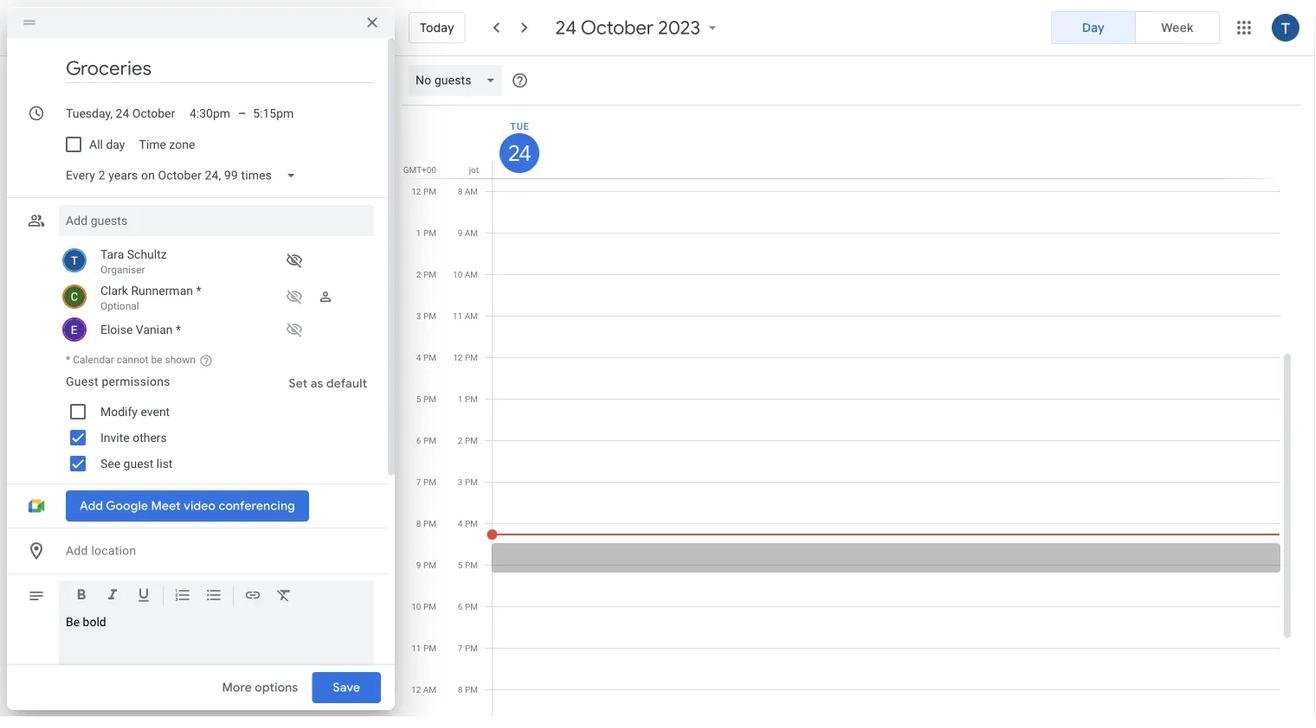 Task type: vqa. For each thing, say whether or not it's contained in the screenshot.
Share with specific people or groups
no



Task type: describe. For each thing, give the bounding box(es) containing it.
guests invited to this event. tree
[[59, 243, 374, 344]]

day
[[106, 137, 125, 152]]

1 horizontal spatial 1 pm
[[458, 394, 478, 404]]

1 vertical spatial 3 pm
[[458, 477, 478, 487]]

organiser
[[100, 264, 145, 276]]

zone
[[169, 137, 195, 152]]

set as default button
[[282, 368, 374, 399]]

set
[[289, 376, 307, 391]]

tuesday, 24 october, today element
[[500, 133, 539, 173]]

formatting options toolbar
[[59, 581, 374, 618]]

modify event
[[100, 405, 170, 419]]

time zone button
[[132, 129, 202, 160]]

Start date text field
[[66, 103, 176, 124]]

* calendar cannot be shown
[[66, 354, 196, 366]]

am for 8 am
[[465, 186, 478, 197]]

10 for 10 pm
[[411, 602, 421, 612]]

today
[[420, 20, 454, 35]]

1 vertical spatial 6 pm
[[458, 602, 478, 612]]

am for 12 am
[[423, 685, 436, 695]]

Guests text field
[[66, 205, 367, 236]]

1 vertical spatial 8
[[416, 519, 421, 529]]

* for eloise vanian *
[[176, 322, 181, 337]]

0 horizontal spatial 1 pm
[[416, 228, 436, 238]]

0 vertical spatial 8
[[458, 186, 463, 197]]

clark
[[100, 284, 128, 298]]

shown
[[165, 354, 196, 366]]

am for 11 am
[[465, 311, 478, 321]]

italic image
[[104, 587, 121, 607]]

show schedule of clark runnerman image
[[281, 283, 308, 311]]

set as default
[[289, 376, 367, 391]]

group containing guest permissions
[[59, 368, 374, 477]]

today button
[[409, 7, 466, 48]]

vanian
[[136, 322, 173, 337]]

am for 10 am
[[465, 269, 478, 280]]

jot
[[469, 164, 479, 175]]

be
[[151, 354, 162, 366]]

1 horizontal spatial 5 pm
[[458, 560, 478, 571]]

time
[[139, 137, 166, 152]]

eloise vanian tree item
[[59, 316, 374, 344]]

1 horizontal spatial 2 pm
[[458, 435, 478, 446]]

permissions
[[102, 374, 170, 389]]

option group containing day
[[1051, 11, 1220, 44]]

october
[[581, 16, 654, 40]]

Day radio
[[1051, 11, 1136, 44]]

eloise
[[100, 322, 133, 337]]

8 am
[[458, 186, 478, 197]]

1 vertical spatial 1
[[458, 394, 463, 404]]

see guest list
[[100, 457, 173, 471]]

24 column header
[[492, 106, 1280, 178]]

12 am
[[411, 685, 436, 695]]

calendar
[[73, 354, 114, 366]]

1 vertical spatial 8 pm
[[458, 685, 478, 695]]

tara
[[100, 247, 124, 261]]

1 horizontal spatial 24
[[556, 16, 577, 40]]

modify
[[100, 405, 138, 419]]

0 horizontal spatial 5
[[416, 394, 421, 404]]

0 horizontal spatial 3
[[416, 311, 421, 321]]

gmt+00
[[403, 164, 436, 175]]

guest permissions
[[66, 374, 170, 389]]

0 vertical spatial 12
[[411, 186, 421, 197]]

1 vertical spatial 12
[[453, 352, 463, 363]]

0 vertical spatial 12 pm
[[411, 186, 436, 197]]

eloise vanian *
[[100, 322, 181, 337]]

9 for 9 am
[[458, 228, 463, 238]]

0 horizontal spatial 1
[[416, 228, 421, 238]]

others
[[133, 431, 167, 445]]

day
[[1082, 20, 1105, 35]]

0 vertical spatial 2
[[416, 269, 421, 280]]

1 horizontal spatial 3
[[458, 477, 463, 487]]

list
[[157, 457, 173, 471]]



Task type: locate. For each thing, give the bounding box(es) containing it.
24 october 2023 button
[[549, 16, 728, 40]]

24 left october
[[556, 16, 577, 40]]

1 horizontal spatial 6 pm
[[458, 602, 478, 612]]

0 horizontal spatial 4
[[416, 352, 421, 363]]

*
[[196, 284, 201, 298], [176, 322, 181, 337], [66, 354, 70, 366]]

show schedule of eloise vanian image
[[281, 316, 308, 344]]

1 pm down 11 am
[[458, 394, 478, 404]]

0 vertical spatial 11
[[453, 311, 463, 321]]

10
[[453, 269, 463, 280], [411, 602, 421, 612]]

1 horizontal spatial 7
[[458, 643, 463, 654]]

0 horizontal spatial 24
[[508, 140, 529, 167]]

insert link image
[[244, 587, 261, 607]]

2 horizontal spatial *
[[196, 284, 201, 298]]

1 vertical spatial 12 pm
[[453, 352, 478, 363]]

schultz
[[127, 247, 167, 261]]

7 pm right 11 pm
[[458, 643, 478, 654]]

1 down 11 am
[[458, 394, 463, 404]]

invite
[[100, 431, 130, 445]]

8 pm right 12 am at bottom
[[458, 685, 478, 695]]

clark runnerman * optional
[[100, 284, 201, 313]]

12 pm down 11 am
[[453, 352, 478, 363]]

1 vertical spatial 7
[[458, 643, 463, 654]]

0 horizontal spatial 5 pm
[[416, 394, 436, 404]]

all
[[89, 137, 103, 152]]

6 pm
[[416, 435, 436, 446], [458, 602, 478, 612]]

1 vertical spatial 11
[[411, 643, 421, 654]]

0 vertical spatial 7 pm
[[416, 477, 436, 487]]

0 horizontal spatial 9
[[416, 560, 421, 571]]

1 vertical spatial 3
[[458, 477, 463, 487]]

1 vertical spatial 10
[[411, 602, 421, 612]]

2 vertical spatial 8
[[458, 685, 463, 695]]

0 vertical spatial 10
[[453, 269, 463, 280]]

12 down 11 am
[[453, 352, 463, 363]]

1 horizontal spatial 11
[[453, 311, 463, 321]]

1 horizontal spatial 2
[[458, 435, 463, 446]]

7
[[416, 477, 421, 487], [458, 643, 463, 654]]

5
[[416, 394, 421, 404], [458, 560, 463, 571]]

* right vanian at the top left of the page
[[176, 322, 181, 337]]

12 down 11 pm
[[411, 685, 421, 695]]

0 vertical spatial 5
[[416, 394, 421, 404]]

0 horizontal spatial 6 pm
[[416, 435, 436, 446]]

0 horizontal spatial 7 pm
[[416, 477, 436, 487]]

time zone
[[139, 137, 195, 152]]

1 horizontal spatial 4 pm
[[458, 519, 478, 529]]

9 up "10 am"
[[458, 228, 463, 238]]

11
[[453, 311, 463, 321], [411, 643, 421, 654]]

am down 9 am
[[465, 269, 478, 280]]

optional
[[100, 300, 139, 313]]

8
[[458, 186, 463, 197], [416, 519, 421, 529], [458, 685, 463, 695]]

* inside eloise vanian tree item
[[176, 322, 181, 337]]

0 vertical spatial 5 pm
[[416, 394, 436, 404]]

1 horizontal spatial 9
[[458, 228, 463, 238]]

0 vertical spatial 7
[[416, 477, 421, 487]]

1 horizontal spatial 10
[[453, 269, 463, 280]]

option group
[[1051, 11, 1220, 44]]

location
[[91, 544, 136, 558]]

2 vertical spatial 12
[[411, 685, 421, 695]]

clark runnerman, optional tree item
[[59, 280, 374, 316]]

group
[[59, 368, 374, 477]]

0 horizontal spatial 12 pm
[[411, 186, 436, 197]]

24
[[556, 16, 577, 40], [508, 140, 529, 167]]

guest
[[123, 457, 154, 471]]

to element
[[238, 106, 246, 121]]

11 up 12 am at bottom
[[411, 643, 421, 654]]

0 vertical spatial 1 pm
[[416, 228, 436, 238]]

10 up 11 am
[[453, 269, 463, 280]]

Add title text field
[[66, 55, 374, 81]]

7 pm up 9 pm
[[416, 477, 436, 487]]

0 vertical spatial 3
[[416, 311, 421, 321]]

0 vertical spatial 3 pm
[[416, 311, 436, 321]]

event
[[141, 405, 170, 419]]

bulleted list image
[[205, 587, 222, 607]]

1 horizontal spatial 4
[[458, 519, 463, 529]]

1 vertical spatial 4
[[458, 519, 463, 529]]

am for 9 am
[[465, 228, 478, 238]]

8 up 9 pm
[[416, 519, 421, 529]]

1 vertical spatial 1 pm
[[458, 394, 478, 404]]

9
[[458, 228, 463, 238], [416, 560, 421, 571]]

1 vertical spatial 4 pm
[[458, 519, 478, 529]]

Description text field
[[66, 616, 367, 702]]

0 horizontal spatial 2 pm
[[416, 269, 436, 280]]

see
[[100, 457, 120, 471]]

* for clark runnerman * optional
[[196, 284, 201, 298]]

4
[[416, 352, 421, 363], [458, 519, 463, 529]]

1 vertical spatial 24
[[508, 140, 529, 167]]

24 grid
[[402, 106, 1294, 718]]

add
[[66, 544, 88, 558]]

12
[[411, 186, 421, 197], [453, 352, 463, 363], [411, 685, 421, 695]]

12 pm down gmt+00
[[411, 186, 436, 197]]

am down 8 am
[[465, 228, 478, 238]]

5 pm
[[416, 394, 436, 404], [458, 560, 478, 571]]

8 pm up 9 pm
[[416, 519, 436, 529]]

1 horizontal spatial 6
[[458, 602, 463, 612]]

tara schultz, organiser tree item
[[59, 243, 374, 280]]

add location button
[[59, 536, 374, 567]]

* left calendar
[[66, 354, 70, 366]]

10 for 10 am
[[453, 269, 463, 280]]

1 horizontal spatial 8 pm
[[458, 685, 478, 695]]

1 pm left 9 am
[[416, 228, 436, 238]]

7 up 9 pm
[[416, 477, 421, 487]]

8 pm
[[416, 519, 436, 529], [458, 685, 478, 695]]

2
[[416, 269, 421, 280], [458, 435, 463, 446]]

1 vertical spatial 7 pm
[[458, 643, 478, 654]]

pm
[[423, 186, 436, 197], [423, 228, 436, 238], [423, 269, 436, 280], [423, 311, 436, 321], [423, 352, 436, 363], [465, 352, 478, 363], [423, 394, 436, 404], [465, 394, 478, 404], [423, 435, 436, 446], [465, 435, 478, 446], [423, 477, 436, 487], [465, 477, 478, 487], [423, 519, 436, 529], [465, 519, 478, 529], [423, 560, 436, 571], [465, 560, 478, 571], [423, 602, 436, 612], [465, 602, 478, 612], [423, 643, 436, 654], [465, 643, 478, 654], [465, 685, 478, 695]]

default
[[326, 376, 367, 391]]

0 horizontal spatial 7
[[416, 477, 421, 487]]

7 right 11 pm
[[458, 643, 463, 654]]

0 vertical spatial 24
[[556, 16, 577, 40]]

am down jot
[[465, 186, 478, 197]]

guest
[[66, 374, 98, 389]]

1 horizontal spatial 12 pm
[[453, 352, 478, 363]]

runnerman
[[131, 284, 193, 298]]

bold image
[[73, 587, 90, 607]]

0 horizontal spatial 3 pm
[[416, 311, 436, 321]]

bold
[[83, 616, 106, 630]]

12 pm
[[411, 186, 436, 197], [453, 352, 478, 363]]

11 am
[[453, 311, 478, 321]]

–
[[238, 106, 246, 121]]

2023
[[658, 16, 701, 40]]

0 horizontal spatial 10
[[411, 602, 421, 612]]

1 vertical spatial 2
[[458, 435, 463, 446]]

2 pm
[[416, 269, 436, 280], [458, 435, 478, 446]]

24 down tue
[[508, 140, 529, 167]]

* inside clark runnerman * optional
[[196, 284, 201, 298]]

None field
[[409, 65, 510, 96], [59, 160, 310, 191], [409, 65, 510, 96], [59, 160, 310, 191]]

numbered list image
[[174, 587, 191, 607]]

1 horizontal spatial 5
[[458, 560, 463, 571]]

be bold
[[66, 616, 106, 630]]

as
[[310, 376, 323, 391]]

1 vertical spatial 5 pm
[[458, 560, 478, 571]]

0 vertical spatial 4
[[416, 352, 421, 363]]

tara schultz organiser
[[100, 247, 167, 276]]

1 horizontal spatial *
[[176, 322, 181, 337]]

8 right 12 am at bottom
[[458, 685, 463, 695]]

10 am
[[453, 269, 478, 280]]

add location
[[66, 544, 136, 558]]

10 up 11 pm
[[411, 602, 421, 612]]

1 pm
[[416, 228, 436, 238], [458, 394, 478, 404]]

9 am
[[458, 228, 478, 238]]

0 horizontal spatial 6
[[416, 435, 421, 446]]

1 vertical spatial 6
[[458, 602, 463, 612]]

* down tara schultz, organiser tree item
[[196, 284, 201, 298]]

4 pm
[[416, 352, 436, 363], [458, 519, 478, 529]]

10 pm
[[411, 602, 436, 612]]

0 horizontal spatial 11
[[411, 643, 421, 654]]

3 pm
[[416, 311, 436, 321], [458, 477, 478, 487]]

0 horizontal spatial 2
[[416, 269, 421, 280]]

1 vertical spatial *
[[176, 322, 181, 337]]

1 vertical spatial 2 pm
[[458, 435, 478, 446]]

0 vertical spatial 9
[[458, 228, 463, 238]]

6
[[416, 435, 421, 446], [458, 602, 463, 612]]

be
[[66, 616, 80, 630]]

0 horizontal spatial 4 pm
[[416, 352, 436, 363]]

24 october 2023
[[556, 16, 701, 40]]

11 for 11 am
[[453, 311, 463, 321]]

Start time text field
[[190, 103, 231, 124]]

11 pm
[[411, 643, 436, 654]]

0 vertical spatial 6 pm
[[416, 435, 436, 446]]

11 down "10 am"
[[453, 311, 463, 321]]

1 left 9 am
[[416, 228, 421, 238]]

9 for 9 pm
[[416, 560, 421, 571]]

1 horizontal spatial 1
[[458, 394, 463, 404]]

End time text field
[[253, 103, 295, 124]]

0 vertical spatial 4 pm
[[416, 352, 436, 363]]

1 vertical spatial 5
[[458, 560, 463, 571]]

invite others
[[100, 431, 167, 445]]

2 vertical spatial *
[[66, 354, 70, 366]]

underline image
[[135, 587, 152, 607]]

cannot
[[117, 354, 148, 366]]

am down "10 am"
[[465, 311, 478, 321]]

0 vertical spatial 8 pm
[[416, 519, 436, 529]]

week
[[1161, 20, 1194, 35]]

24 inside tue 24
[[508, 140, 529, 167]]

0 vertical spatial 2 pm
[[416, 269, 436, 280]]

3
[[416, 311, 421, 321], [458, 477, 463, 487]]

0 horizontal spatial *
[[66, 354, 70, 366]]

9 up the 10 pm
[[416, 560, 421, 571]]

0 vertical spatial 1
[[416, 228, 421, 238]]

1
[[416, 228, 421, 238], [458, 394, 463, 404]]

8 up 9 am
[[458, 186, 463, 197]]

1 horizontal spatial 3 pm
[[458, 477, 478, 487]]

11 for 11 pm
[[411, 643, 421, 654]]

remove formatting image
[[275, 587, 293, 607]]

12 down gmt+00
[[411, 186, 421, 197]]

1 vertical spatial 9
[[416, 560, 421, 571]]

am down 11 pm
[[423, 685, 436, 695]]

0 vertical spatial *
[[196, 284, 201, 298]]

9 pm
[[416, 560, 436, 571]]

7 pm
[[416, 477, 436, 487], [458, 643, 478, 654]]

Week radio
[[1135, 11, 1220, 44]]

all day
[[89, 137, 125, 152]]

1 horizontal spatial 7 pm
[[458, 643, 478, 654]]

0 vertical spatial 6
[[416, 435, 421, 446]]

tue
[[510, 121, 530, 132]]

tue 24
[[508, 121, 530, 167]]

am
[[465, 186, 478, 197], [465, 228, 478, 238], [465, 269, 478, 280], [465, 311, 478, 321], [423, 685, 436, 695]]

0 horizontal spatial 8 pm
[[416, 519, 436, 529]]



